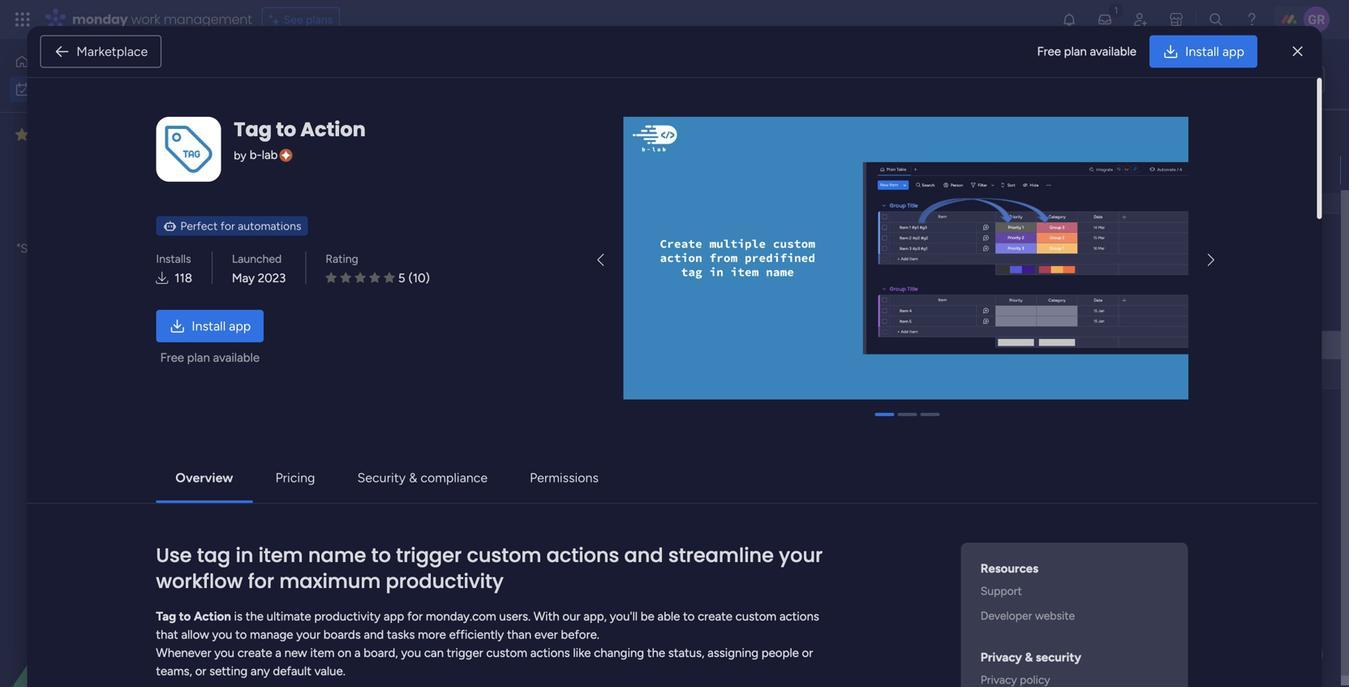 Task type: describe. For each thing, give the bounding box(es) containing it.
like
[[573, 646, 591, 660]]

security & compliance button
[[344, 462, 501, 494]]

0 vertical spatial install app button
[[1150, 35, 1258, 68]]

board,
[[364, 646, 398, 660]]

setting
[[209, 664, 248, 679]]

boards inside no favorite boards yet "star" any board so that you can easily access it later
[[107, 223, 145, 238]]

you up setting
[[214, 646, 235, 660]]

0 vertical spatial tag
[[234, 116, 272, 143]]

new
[[285, 646, 307, 660]]

lab
[[262, 148, 278, 162]]

able
[[658, 609, 680, 624]]

perfect for automations
[[180, 219, 302, 233]]

perfect
[[180, 219, 218, 233]]

invite members image
[[1133, 11, 1149, 28]]

today / 0 items
[[273, 247, 372, 267]]

2 privacy from the top
[[981, 673, 1018, 687]]

security & compliance
[[357, 470, 488, 486]]

custom inside whenever you create a new item on a board, you can trigger custom actions like changing the status, assigning people or teams, or setting any default value.
[[487, 646, 528, 660]]

/ for overdue
[[339, 130, 347, 151]]

home link
[[10, 49, 197, 75]]

overview
[[176, 470, 233, 486]]

monday marketplace image
[[1169, 11, 1185, 28]]

0 horizontal spatial free plan available
[[160, 350, 260, 365]]

board
[[882, 305, 912, 319]]

more
[[418, 628, 446, 642]]

0 horizontal spatial or
[[195, 664, 206, 679]]

overview button
[[163, 462, 246, 494]]

see plans button
[[262, 7, 340, 32]]

changing
[[594, 646, 645, 660]]

1 horizontal spatial free
[[1038, 44, 1062, 59]]

and inside is the ultimate productivity app for monday.com users. with our app, you'll be able to create custom actions that allow you to manage your boards and tasks more efficiently than ever before.
[[364, 628, 384, 642]]

rating
[[326, 252, 359, 266]]

may
[[232, 271, 255, 285]]

project management link for task 1
[[821, 156, 971, 184]]

our
[[563, 609, 581, 624]]

value.
[[315, 664, 346, 679]]

app logo image
[[156, 117, 221, 182]]

0 vertical spatial free plan available
[[1038, 44, 1137, 59]]

custom inside use tag in item name to trigger custom actions and streamline your workflow for maximum productivity
[[467, 542, 542, 569]]

teams,
[[156, 664, 192, 679]]

monday.com
[[426, 609, 496, 624]]

you inside no favorite boards yet "star" any board so that you can easily access it later
[[148, 241, 168, 256]]

ever
[[535, 628, 558, 642]]

project management link for project
[[821, 332, 971, 359]]

is the ultimate productivity app for monday.com users. with our app, you'll be able to create custom actions that allow you to manage your boards and tasks more efficiently than ever before.
[[156, 609, 820, 642]]

work
[[131, 10, 160, 28]]

no
[[41, 223, 57, 238]]

b-
[[250, 148, 262, 162]]

home
[[36, 55, 67, 69]]

0 horizontal spatial app
[[229, 318, 251, 334]]

project management for project
[[824, 340, 930, 354]]

later / 0 items
[[273, 480, 362, 501]]

be
[[641, 609, 655, 624]]

without a date / 0 items
[[273, 539, 435, 560]]

jan 23
[[1120, 164, 1151, 177]]

actions inside use tag in item name to trigger custom actions and streamline your workflow for maximum productivity
[[547, 542, 619, 569]]

allow
[[181, 628, 209, 642]]

/ for later
[[313, 480, 320, 501]]

launched
[[232, 252, 282, 266]]

productivity inside is the ultimate productivity app for monday.com users. with our app, you'll be able to create custom actions that allow you to manage your boards and tasks more efficiently than ever before.
[[314, 609, 381, 624]]

2023
[[258, 271, 286, 285]]

project management for task 1
[[824, 165, 930, 179]]

any inside no favorite boards yet "star" any board so that you can easily access it later
[[50, 241, 69, 256]]

marketplace arrow right image
[[1208, 254, 1215, 267]]

workspaces selection and actions image
[[15, 125, 28, 144]]

to do list button
[[1242, 67, 1325, 93]]

0 vertical spatial app
[[1223, 44, 1245, 59]]

select product image
[[15, 11, 31, 28]]

manage
[[250, 628, 293, 642]]

overdue / 1 item
[[273, 130, 381, 151]]

1 vertical spatial available
[[213, 350, 260, 365]]

support
[[981, 584, 1022, 598]]

later
[[133, 260, 158, 274]]

permissions button
[[517, 462, 612, 494]]

1 vertical spatial free
[[160, 350, 184, 365]]

create inside whenever you create a new item on a board, you can trigger custom actions like changing the status, assigning people or teams, or setting any default value.
[[238, 646, 272, 660]]

for inside use tag in item name to trigger custom actions and streamline your workflow for maximum productivity
[[248, 568, 274, 595]]

your inside use tag in item name to trigger custom actions and streamline your workflow for maximum productivity
[[779, 542, 823, 569]]

to
[[1272, 73, 1284, 86]]

custom inside is the ultimate productivity app for monday.com users. with our app, you'll be able to create custom actions that allow you to manage your boards and tasks more efficiently than ever before.
[[736, 609, 777, 624]]

can for that
[[171, 241, 190, 256]]

favorite
[[60, 223, 104, 238]]

0 horizontal spatial for
[[221, 219, 235, 233]]

no favorite boards yet "star" any board so that you can easily access it later
[[17, 223, 190, 274]]

resources
[[981, 561, 1039, 576]]

date
[[348, 539, 382, 560]]

installs
[[156, 252, 191, 266]]

actions inside is the ultimate productivity app for monday.com users. with our app, you'll be able to create custom actions that allow you to manage your boards and tasks more efficiently than ever before.
[[780, 609, 820, 624]]

1 vertical spatial action
[[194, 609, 231, 624]]

productivity inside use tag in item name to trigger custom actions and streamline your workflow for maximum productivity
[[386, 568, 504, 595]]

for inside is the ultimate productivity app for monday.com users. with our app, you'll be able to create custom actions that allow you to manage your boards and tasks more efficiently than ever before.
[[407, 609, 423, 624]]

before.
[[561, 628, 600, 642]]

1 image
[[1109, 1, 1124, 19]]

to do list
[[1272, 73, 1318, 86]]

management for project
[[863, 340, 930, 354]]

can for board,
[[424, 646, 444, 660]]

install app for topmost install app button
[[1186, 44, 1245, 59]]

ultimate
[[267, 609, 311, 624]]

1 vertical spatial tag to action
[[156, 609, 231, 624]]

0 vertical spatial or
[[802, 646, 813, 660]]

overdue
[[273, 130, 336, 151]]

0 vertical spatial action
[[301, 116, 366, 143]]

developer
[[981, 609, 1033, 623]]

that inside no favorite boards yet "star" any board so that you can easily access it later
[[122, 241, 145, 256]]

v2 download image
[[156, 269, 168, 288]]

lottie animation element
[[0, 523, 207, 687]]

security
[[357, 470, 406, 486]]

customize
[[607, 134, 662, 148]]

118
[[175, 271, 192, 285]]

trigger inside whenever you create a new item on a board, you can trigger custom actions like changing the status, assigning people or teams, or setting any default value.
[[447, 646, 484, 660]]

pricing
[[275, 470, 315, 486]]

2 star image from the left
[[340, 272, 352, 284]]

23
[[1140, 164, 1151, 177]]

you'll
[[610, 609, 638, 624]]

0 vertical spatial tag to action
[[234, 116, 366, 143]]

1 inside overdue / 1 item
[[351, 134, 355, 148]]

without
[[273, 539, 330, 560]]

0 horizontal spatial install app button
[[156, 310, 264, 342]]

tag
[[197, 542, 231, 569]]

people
[[1013, 305, 1048, 319]]

to up lab
[[276, 116, 296, 143]]



Task type: locate. For each thing, give the bounding box(es) containing it.
item right new
[[272, 134, 294, 148]]

2 horizontal spatial 0
[[397, 543, 404, 557]]

available down the update feed icon
[[1090, 44, 1137, 59]]

or right the people
[[802, 646, 813, 660]]

/ right today
[[322, 247, 330, 267]]

1 horizontal spatial 1
[[351, 134, 355, 148]]

a left date
[[334, 539, 344, 560]]

available
[[1090, 44, 1137, 59], [213, 350, 260, 365]]

list
[[1303, 73, 1318, 86]]

0 horizontal spatial install app
[[192, 318, 251, 334]]

2 vertical spatial app
[[384, 609, 404, 624]]

0 inside later / 0 items
[[324, 485, 332, 499]]

2 vertical spatial for
[[407, 609, 423, 624]]

0 right date
[[397, 543, 404, 557]]

so
[[107, 241, 119, 256]]

0 horizontal spatial that
[[122, 241, 145, 256]]

1 vertical spatial the
[[647, 646, 666, 660]]

project for task 1
[[824, 165, 860, 179]]

plans
[[306, 13, 333, 26]]

2 vertical spatial items
[[407, 543, 435, 557]]

to
[[276, 116, 296, 143], [371, 542, 391, 569], [179, 609, 191, 624], [683, 609, 695, 624], [235, 628, 247, 642]]

security
[[1036, 650, 1082, 665]]

1 horizontal spatial your
[[779, 542, 823, 569]]

0 horizontal spatial tag to action
[[156, 609, 231, 624]]

1 horizontal spatial free plan available
[[1038, 44, 1137, 59]]

install app
[[1186, 44, 1245, 59], [192, 318, 251, 334]]

or down whenever
[[195, 664, 206, 679]]

the right is
[[246, 609, 264, 624]]

you down the 'tasks'
[[401, 646, 421, 660]]

0 horizontal spatial the
[[246, 609, 264, 624]]

on
[[338, 646, 352, 660]]

install app button down 118
[[156, 310, 264, 342]]

people
[[762, 646, 799, 660]]

0 vertical spatial custom
[[467, 542, 542, 569]]

task
[[263, 164, 285, 177]]

jan
[[1120, 164, 1137, 177]]

item
[[272, 134, 294, 148], [358, 134, 381, 148], [259, 542, 303, 569], [310, 646, 335, 660]]

users.
[[499, 609, 531, 624]]

install app for the leftmost install app button
[[192, 318, 251, 334]]

item inside whenever you create a new item on a board, you can trigger custom actions like changing the status, assigning people or teams, or setting any default value.
[[310, 646, 335, 660]]

1 right overdue
[[351, 134, 355, 148]]

can inside whenever you create a new item on a board, you can trigger custom actions like changing the status, assigning people or teams, or setting any default value.
[[424, 646, 444, 660]]

privacy & security privacy policy
[[981, 650, 1082, 687]]

and
[[625, 542, 664, 569], [364, 628, 384, 642]]

task 1
[[263, 164, 293, 177]]

it
[[123, 260, 130, 274]]

actions inside whenever you create a new item on a board, you can trigger custom actions like changing the status, assigning people or teams, or setting any default value.
[[531, 646, 570, 660]]

1 horizontal spatial and
[[625, 542, 664, 569]]

dapulse x slim image
[[1293, 42, 1303, 61]]

whenever you create a new item on a board, you can trigger custom actions like changing the status, assigning people or teams, or setting any default value.
[[156, 646, 813, 679]]

2 horizontal spatial a
[[355, 646, 361, 660]]

0 vertical spatial the
[[246, 609, 264, 624]]

1 vertical spatial tag
[[156, 609, 176, 624]]

0 vertical spatial boards
[[107, 223, 145, 238]]

app inside is the ultimate productivity app for monday.com users. with our app, you'll be able to create custom actions that allow you to manage your boards and tasks more efficiently than ever before.
[[384, 609, 404, 624]]

4 star image from the left
[[384, 272, 395, 284]]

maximum
[[279, 568, 381, 595]]

& inside button
[[409, 470, 417, 486]]

item right "in"
[[259, 542, 303, 569]]

policy
[[1020, 673, 1051, 687]]

1 vertical spatial app
[[229, 318, 251, 334]]

app
[[1223, 44, 1245, 59], [229, 318, 251, 334], [384, 609, 404, 624]]

to up allow
[[179, 609, 191, 624]]

resources support
[[981, 561, 1039, 598]]

perfect for automations element
[[156, 216, 308, 236]]

2 management from the top
[[863, 340, 930, 354]]

star image
[[369, 272, 381, 284]]

0 horizontal spatial install
[[192, 318, 226, 334]]

productivity up on
[[314, 609, 381, 624]]

install app button
[[1150, 35, 1258, 68], [156, 310, 264, 342]]

1 horizontal spatial or
[[802, 646, 813, 660]]

with
[[534, 609, 560, 624]]

v2 overdue deadline image
[[1085, 162, 1098, 178]]

0 inside without a date / 0 items
[[397, 543, 404, 557]]

screenshot image
[[624, 117, 1189, 400]]

for right perfect
[[221, 219, 235, 233]]

/ right date
[[386, 539, 393, 560]]

0 horizontal spatial tag
[[156, 609, 176, 624]]

0 vertical spatial privacy
[[981, 650, 1023, 665]]

the left status,
[[647, 646, 666, 660]]

tag to action up allow
[[156, 609, 231, 624]]

1 privacy from the top
[[981, 650, 1023, 665]]

0 horizontal spatial can
[[171, 241, 190, 256]]

app up the 'tasks'
[[384, 609, 404, 624]]

1 horizontal spatial that
[[156, 628, 178, 642]]

to right able
[[683, 609, 695, 624]]

0 vertical spatial create
[[698, 609, 733, 624]]

items inside today / 0 items
[[344, 251, 372, 265]]

boards up on
[[324, 628, 361, 642]]

items
[[344, 251, 372, 265], [334, 485, 362, 499], [407, 543, 435, 557]]

2 project management from the top
[[824, 340, 930, 354]]

for up ultimate
[[248, 568, 274, 595]]

1 horizontal spatial productivity
[[386, 568, 504, 595]]

0 vertical spatial actions
[[547, 542, 619, 569]]

to inside use tag in item name to trigger custom actions and streamline your workflow for maximum productivity
[[371, 542, 391, 569]]

website
[[1035, 609, 1076, 623]]

0 right pricing
[[324, 485, 332, 499]]

Filter dashboard by text search field
[[307, 128, 455, 154]]

1 horizontal spatial action
[[301, 116, 366, 143]]

mar 8
[[1122, 339, 1149, 352]]

item up value. at the bottom left of the page
[[310, 646, 335, 660]]

plan down 118
[[187, 350, 210, 365]]

0 vertical spatial items
[[344, 251, 372, 265]]

you down yet
[[148, 241, 168, 256]]

use
[[156, 542, 192, 569]]

& right "security"
[[409, 470, 417, 486]]

create up assigning
[[698, 609, 733, 624]]

trigger inside use tag in item name to trigger custom actions and streamline your workflow for maximum productivity
[[396, 542, 462, 569]]

actions up our
[[547, 542, 619, 569]]

1 vertical spatial actions
[[780, 609, 820, 624]]

1 vertical spatial 1
[[288, 164, 293, 177]]

plan down notifications icon
[[1064, 44, 1087, 59]]

trigger right date
[[396, 542, 462, 569]]

actions down "ever"
[[531, 646, 570, 660]]

app,
[[584, 609, 607, 624]]

a left new
[[275, 646, 282, 660]]

my work
[[239, 61, 348, 97]]

1 vertical spatial that
[[156, 628, 178, 642]]

marketplace arrow left image
[[598, 254, 604, 267]]

can down perfect
[[171, 241, 190, 256]]

item inside button
[[272, 134, 294, 148]]

see plans
[[284, 13, 333, 26]]

and up board,
[[364, 628, 384, 642]]

5 (10)
[[398, 271, 430, 285]]

action up allow
[[194, 609, 231, 624]]

help image
[[1244, 11, 1260, 28]]

1 horizontal spatial the
[[647, 646, 666, 660]]

lottie animation image
[[0, 523, 207, 687]]

work
[[283, 61, 348, 97]]

0 right today
[[334, 251, 341, 265]]

install app down may
[[192, 318, 251, 334]]

0 horizontal spatial your
[[296, 628, 321, 642]]

0 vertical spatial project management
[[824, 165, 930, 179]]

the inside is the ultimate productivity app for monday.com users. with our app, you'll be able to create custom actions that allow you to manage your boards and tasks more efficiently than ever before.
[[246, 609, 264, 624]]

that inside is the ultimate productivity app for monday.com users. with our app, you'll be able to create custom actions that allow you to manage your boards and tasks more efficiently than ever before.
[[156, 628, 178, 642]]

0 vertical spatial 0
[[334, 251, 341, 265]]

3 star image from the left
[[355, 272, 366, 284]]

item inside use tag in item name to trigger custom actions and streamline your workflow for maximum productivity
[[259, 542, 303, 569]]

efficiently
[[449, 628, 504, 642]]

tag up b-
[[234, 116, 272, 143]]

0 vertical spatial your
[[779, 542, 823, 569]]

developer website
[[981, 609, 1076, 623]]

management
[[164, 10, 252, 28]]

0 horizontal spatial available
[[213, 350, 260, 365]]

1 vertical spatial trigger
[[447, 646, 484, 660]]

boards up so
[[107, 223, 145, 238]]

0 vertical spatial install app
[[1186, 44, 1245, 59]]

can inside no favorite boards yet "star" any board so that you can easily access it later
[[171, 241, 190, 256]]

& for security
[[409, 470, 417, 486]]

that up whenever
[[156, 628, 178, 642]]

0 vertical spatial &
[[409, 470, 417, 486]]

(10)
[[409, 271, 430, 285]]

custom down than
[[487, 646, 528, 660]]

trigger down efficiently
[[447, 646, 484, 660]]

/
[[339, 130, 347, 151], [322, 247, 330, 267], [313, 480, 320, 501], [386, 539, 393, 560]]

for up the 'tasks'
[[407, 609, 423, 624]]

whenever
[[156, 646, 211, 660]]

1 vertical spatial boards
[[324, 628, 361, 642]]

0 vertical spatial plan
[[1064, 44, 1087, 59]]

project
[[824, 165, 860, 179], [263, 339, 300, 353], [824, 340, 860, 354]]

None search field
[[307, 128, 455, 154]]

& for privacy
[[1025, 650, 1033, 665]]

0 vertical spatial available
[[1090, 44, 1137, 59]]

you inside is the ultimate productivity app for monday.com users. with our app, you'll be able to create custom actions that allow you to manage your boards and tasks more efficiently than ever before.
[[212, 628, 232, 642]]

items for today /
[[344, 251, 372, 265]]

home option
[[10, 49, 197, 75]]

streamline
[[669, 542, 774, 569]]

8
[[1143, 339, 1149, 352]]

/ right later
[[313, 480, 320, 501]]

1
[[351, 134, 355, 148], [288, 164, 293, 177]]

1 horizontal spatial 0
[[334, 251, 341, 265]]

notifications image
[[1062, 11, 1078, 28]]

workflow
[[156, 568, 243, 595]]

items right the pricing button
[[334, 485, 362, 499]]

you right allow
[[212, 628, 232, 642]]

do
[[1287, 73, 1301, 86]]

1 horizontal spatial tag to action
[[234, 116, 366, 143]]

1 horizontal spatial boards
[[324, 628, 361, 642]]

2 vertical spatial custom
[[487, 646, 528, 660]]

0 vertical spatial management
[[863, 165, 930, 179]]

pricing button
[[263, 462, 328, 494]]

1 horizontal spatial install app button
[[1150, 35, 1258, 68]]

app down may
[[229, 318, 251, 334]]

0 horizontal spatial create
[[238, 646, 272, 660]]

1 horizontal spatial &
[[1025, 650, 1033, 665]]

star image
[[326, 272, 337, 284], [340, 272, 352, 284], [355, 272, 366, 284], [384, 272, 395, 284]]

to down is
[[235, 628, 247, 642]]

than
[[507, 628, 532, 642]]

items for later /
[[334, 485, 362, 499]]

new item
[[245, 134, 294, 148]]

any right setting
[[251, 664, 270, 679]]

a right on
[[355, 646, 361, 660]]

use tag in item name to trigger custom actions and streamline your workflow for maximum productivity
[[156, 542, 823, 595]]

and up be
[[625, 542, 664, 569]]

1 vertical spatial or
[[195, 664, 206, 679]]

items inside without a date / 0 items
[[407, 543, 435, 557]]

actions
[[547, 542, 619, 569], [780, 609, 820, 624], [531, 646, 570, 660]]

0 horizontal spatial boards
[[107, 223, 145, 238]]

0 horizontal spatial a
[[275, 646, 282, 660]]

1 vertical spatial &
[[1025, 650, 1033, 665]]

install app button down search everything icon
[[1150, 35, 1258, 68]]

1 project management from the top
[[824, 165, 930, 179]]

or
[[802, 646, 813, 660], [195, 664, 206, 679]]

1 vertical spatial can
[[424, 646, 444, 660]]

compliance
[[421, 470, 488, 486]]

1 vertical spatial install
[[192, 318, 226, 334]]

1 horizontal spatial available
[[1090, 44, 1137, 59]]

2 project management link from the top
[[821, 332, 971, 359]]

/ for today
[[322, 247, 330, 267]]

0 horizontal spatial action
[[194, 609, 231, 624]]

install app down search everything icon
[[1186, 44, 1245, 59]]

privacy left policy
[[981, 673, 1018, 687]]

easily
[[49, 260, 80, 274]]

custom up assigning
[[736, 609, 777, 624]]

custom up the users.
[[467, 542, 542, 569]]

1 vertical spatial 0
[[324, 485, 332, 499]]

/ right overdue
[[339, 130, 347, 151]]

tasks
[[387, 628, 415, 642]]

later
[[273, 480, 309, 501]]

create down manage
[[238, 646, 272, 660]]

available down may
[[213, 350, 260, 365]]

your right streamline
[[779, 542, 823, 569]]

boards
[[107, 223, 145, 238], [324, 628, 361, 642]]

0 horizontal spatial plan
[[187, 350, 210, 365]]

by b-lab
[[234, 148, 278, 162]]

create inside is the ultimate productivity app for monday.com users. with our app, you'll be able to create custom actions that allow you to manage your boards and tasks more efficiently than ever before.
[[698, 609, 733, 624]]

actions up the people
[[780, 609, 820, 624]]

items inside later / 0 items
[[334, 485, 362, 499]]

the inside whenever you create a new item on a board, you can trigger custom actions like changing the status, assigning people or teams, or setting any default value.
[[647, 646, 666, 660]]

2 vertical spatial 0
[[397, 543, 404, 557]]

access
[[83, 260, 120, 274]]

can
[[171, 241, 190, 256], [424, 646, 444, 660]]

management for task 1
[[863, 165, 930, 179]]

1 vertical spatial plan
[[187, 350, 210, 365]]

1 vertical spatial productivity
[[314, 609, 381, 624]]

greg robinson image
[[1304, 6, 1330, 32]]

free plan available
[[1038, 44, 1137, 59], [160, 350, 260, 365]]

2 horizontal spatial for
[[407, 609, 423, 624]]

today
[[273, 247, 319, 267]]

& inside privacy & security privacy policy
[[1025, 650, 1033, 665]]

privacy up policy
[[981, 650, 1023, 665]]

board
[[72, 241, 104, 256]]

create
[[698, 609, 733, 624], [238, 646, 272, 660]]

permissions
[[530, 470, 599, 486]]

your up new
[[296, 628, 321, 642]]

to right name
[[371, 542, 391, 569]]

1 vertical spatial project management link
[[821, 332, 971, 359]]

0 vertical spatial install
[[1186, 44, 1220, 59]]

0 inside today / 0 items
[[334, 251, 341, 265]]

productivity up monday.com
[[386, 568, 504, 595]]

action down work
[[301, 116, 366, 143]]

update feed image
[[1097, 11, 1114, 28]]

boards inside is the ultimate productivity app for monday.com users. with our app, you'll be able to create custom actions that allow you to manage your boards and tasks more efficiently than ever before.
[[324, 628, 361, 642]]

free
[[1038, 44, 1062, 59], [160, 350, 184, 365]]

custom
[[467, 542, 542, 569], [736, 609, 777, 624], [487, 646, 528, 660]]

install down search everything icon
[[1186, 44, 1220, 59]]

& up policy
[[1025, 650, 1033, 665]]

1 horizontal spatial install app
[[1186, 44, 1245, 59]]

1 horizontal spatial a
[[334, 539, 344, 560]]

new item button
[[239, 128, 301, 154]]

5
[[398, 271, 405, 285]]

1 star image from the left
[[326, 272, 337, 284]]

name
[[308, 542, 366, 569]]

tag to action up lab
[[234, 116, 366, 143]]

any up easily
[[50, 241, 69, 256]]

1 horizontal spatial create
[[698, 609, 733, 624]]

1 vertical spatial items
[[334, 485, 362, 499]]

1 management from the top
[[863, 165, 930, 179]]

date
[[1124, 305, 1148, 319]]

0 vertical spatial can
[[171, 241, 190, 256]]

search everything image
[[1208, 11, 1225, 28]]

1 vertical spatial create
[[238, 646, 272, 660]]

your inside is the ultimate productivity app for monday.com users. with our app, you'll be able to create custom actions that allow you to manage your boards and tasks more efficiently than ever before.
[[296, 628, 321, 642]]

0 for later /
[[324, 485, 332, 499]]

assigning
[[708, 646, 759, 660]]

"star"
[[17, 241, 47, 256]]

1 horizontal spatial app
[[384, 609, 404, 624]]

any inside whenever you create a new item on a board, you can trigger custom actions like changing the status, assigning people or teams, or setting any default value.
[[251, 664, 270, 679]]

1 vertical spatial custom
[[736, 609, 777, 624]]

items right date
[[407, 543, 435, 557]]

1 right task
[[288, 164, 293, 177]]

action
[[301, 116, 366, 143], [194, 609, 231, 624]]

1 horizontal spatial for
[[248, 568, 274, 595]]

0 vertical spatial 1
[[351, 134, 355, 148]]

that up it
[[122, 241, 145, 256]]

app down search everything icon
[[1223, 44, 1245, 59]]

items up star icon on the top left
[[344, 251, 372, 265]]

item right overdue
[[358, 134, 381, 148]]

1 vertical spatial install app
[[192, 318, 251, 334]]

1 vertical spatial for
[[248, 568, 274, 595]]

tag
[[234, 116, 272, 143], [156, 609, 176, 624]]

item inside overdue / 1 item
[[358, 134, 381, 148]]

2 horizontal spatial app
[[1223, 44, 1245, 59]]

marketplace button
[[40, 35, 162, 68]]

in
[[236, 542, 254, 569]]

0 horizontal spatial 1
[[288, 164, 293, 177]]

0 for today /
[[334, 251, 341, 265]]

project for project
[[824, 340, 860, 354]]

tag up whenever
[[156, 609, 176, 624]]

2 vertical spatial actions
[[531, 646, 570, 660]]

1 project management link from the top
[[821, 156, 971, 184]]

1 horizontal spatial can
[[424, 646, 444, 660]]

0 vertical spatial for
[[221, 219, 235, 233]]

and inside use tag in item name to trigger custom actions and streamline your workflow for maximum productivity
[[625, 542, 664, 569]]

0 vertical spatial trigger
[[396, 542, 462, 569]]

1 horizontal spatial any
[[251, 664, 270, 679]]

privacy
[[981, 650, 1023, 665], [981, 673, 1018, 687]]

can down more
[[424, 646, 444, 660]]

install down 118
[[192, 318, 226, 334]]

install
[[1186, 44, 1220, 59], [192, 318, 226, 334]]

see
[[284, 13, 303, 26]]



Task type: vqa. For each thing, say whether or not it's contained in the screenshot.
first Project Management link from the bottom
yes



